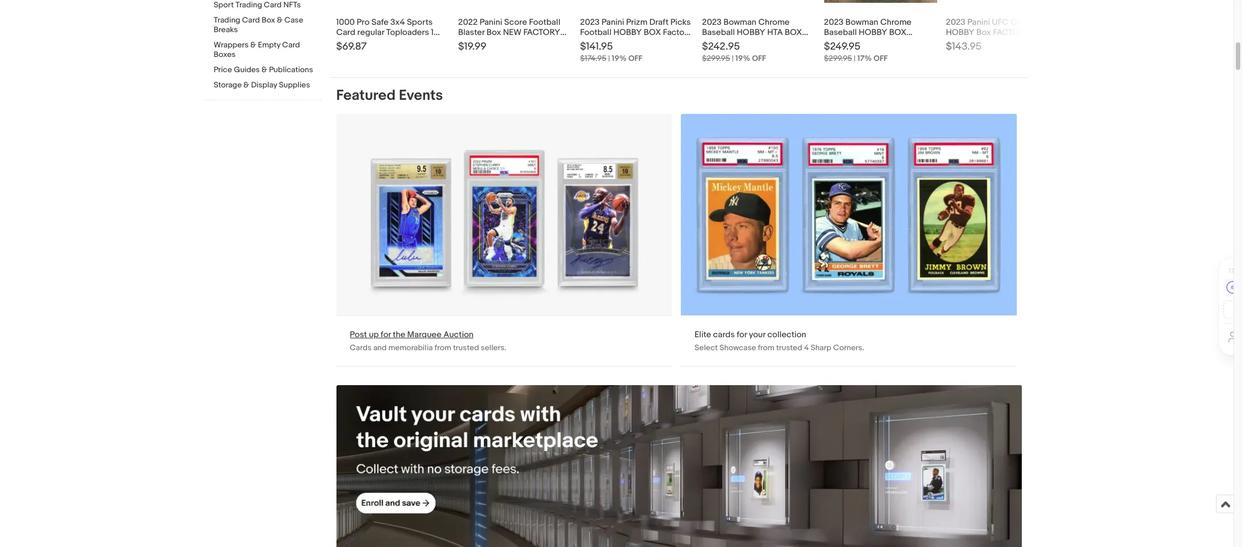 Task type: describe. For each thing, give the bounding box(es) containing it.
packs
[[985, 37, 1008, 48]]

sellers.
[[481, 344, 507, 353]]

19% for $242.95
[[736, 54, 751, 63]]

hobby for $249.95
[[859, 27, 888, 38]]

autos
[[616, 37, 644, 48]]

featured
[[336, 87, 396, 105]]

2022 panini score football blaster box new factory sealed image
[[458, 0, 571, 6]]

autos inside 2023 bowman chrome baseball hobby hta box factory sealed 3 autos
[[769, 37, 791, 48]]

trusted inside elite cards for your collection select showcase from trusted 4 sharp corners.
[[777, 344, 803, 353]]

4 inside 2023 panini prizm draft picks football hobby box factory sealed 4 autos
[[609, 37, 614, 48]]

& left case
[[277, 15, 283, 25]]

2 inside 2023 bowman chrome baseball hobby box factory sealed 2 autos
[[884, 37, 889, 48]]

factory inside 2023 bowman chrome baseball hobby hta box factory sealed 3 autos
[[702, 37, 731, 48]]

sealed inside 2022 panini score football blaster box new factory sealed
[[458, 37, 489, 48]]

hobby for $143.95
[[946, 27, 975, 38]]

$299.95 text field
[[702, 54, 730, 63]]

display
[[251, 80, 277, 90]]

2023 panini prizm draft picks football hobby box factory sealed 4 autos
[[580, 17, 692, 48]]

panini for $19.99
[[480, 17, 503, 28]]

blaster
[[458, 27, 485, 38]]

empty
[[258, 40, 281, 50]]

football inside 2022 panini score football blaster box new factory sealed
[[529, 17, 561, 28]]

0 vertical spatial card
[[264, 0, 282, 10]]

from inside post up for the marquee auction cards and memorabilia from trusted sellers.
[[435, 344, 452, 353]]

wrappers & empty card boxes link
[[214, 40, 321, 60]]

and
[[374, 344, 387, 353]]

sport trading card nfts link
[[214, 0, 321, 11]]

2023 for $249.95
[[824, 17, 844, 28]]

boxes
[[214, 50, 236, 59]]

1 vertical spatial card
[[242, 15, 260, 25]]

score
[[504, 17, 527, 28]]

box for $19.99
[[487, 27, 501, 38]]

& up display
[[262, 65, 267, 75]]

2 horizontal spatial card
[[282, 40, 300, 50]]

panini for $141.95
[[602, 17, 625, 28]]

price guides & publications link
[[214, 65, 321, 76]]

supplies
[[279, 80, 310, 90]]

& left empty
[[251, 40, 256, 50]]

& down guides
[[244, 80, 249, 90]]

factory inside 2022 panini score football blaster box new factory sealed
[[524, 27, 561, 38]]

| for $242.95
[[732, 54, 734, 63]]

baseball for $242.95
[[702, 27, 735, 38]]

factory inside 2023 panini prizm draft picks football hobby box factory sealed 4 autos
[[663, 27, 692, 38]]

chrome for $242.95
[[759, 17, 790, 28]]

sport trading card nfts trading card box & case breaks wrappers & empty card boxes price guides & publications storage & display supplies
[[214, 0, 313, 90]]

memorabilia
[[389, 344, 433, 353]]

$174.95
[[580, 54, 607, 63]]

chrome for $249.95
[[881, 17, 912, 28]]

storage & display supplies link
[[214, 80, 321, 91]]

bowman for $249.95
[[846, 17, 879, 28]]

$141.95
[[580, 41, 613, 53]]

breaks
[[214, 25, 238, 34]]

case
[[285, 15, 303, 25]]

1 vertical spatial trading
[[214, 15, 240, 25]]

for for cards
[[737, 330, 747, 341]]

featured events
[[336, 87, 443, 105]]

sharp
[[811, 344, 832, 353]]

baseball for $249.95
[[824, 27, 857, 38]]

post up for the marquee auction cards and memorabilia from trusted sellers.
[[350, 330, 507, 353]]

17%
[[858, 54, 872, 63]]

box inside 2023 panini prizm draft picks football hobby box factory sealed 4 autos
[[644, 27, 661, 38]]

post
[[350, 330, 367, 341]]

factory inside 2023 bowman chrome baseball hobby box factory sealed 2 autos
[[824, 37, 853, 48]]

$299.95 text field
[[824, 54, 853, 63]]

off for $242.95
[[752, 54, 766, 63]]

from inside elite cards for your collection select showcase from trusted 4 sharp corners.
[[758, 344, 775, 353]]

your
[[749, 330, 766, 341]]

$299.95 for $249.95
[[824, 54, 853, 63]]

2023 panini ufc chronicles hobby box factory sealed 6 packs 2 autos
[[946, 17, 1053, 48]]

draft
[[650, 17, 669, 28]]

box inside 2023 bowman chrome baseball hobby box factory sealed 2 autos
[[890, 27, 907, 38]]

factory inside 2023 panini ufc chronicles hobby box factory sealed 6 packs 2 autos
[[993, 27, 1031, 38]]

hobby inside 2023 panini prizm draft picks football hobby box factory sealed 4 autos
[[614, 27, 642, 38]]

2023 bowman chrome baseball hobby hta box factory sealed 3 autos
[[702, 17, 803, 48]]

2022 panini score football blaster box new factory sealed
[[458, 17, 561, 48]]



Task type: locate. For each thing, give the bounding box(es) containing it.
off down autos
[[629, 54, 643, 63]]

None text field
[[336, 386, 1022, 548]]

| left 17%
[[854, 54, 856, 63]]

1 from from the left
[[435, 344, 452, 353]]

3 sealed from the left
[[855, 37, 882, 48]]

1 2023 from the left
[[580, 17, 600, 28]]

2 chrome from the left
[[881, 17, 912, 28]]

sealed inside 2023 bowman chrome baseball hobby box factory sealed 2 autos
[[855, 37, 882, 48]]

2 panini from the left
[[602, 17, 625, 28]]

trusted down "collection" on the right bottom of the page
[[777, 344, 803, 353]]

4
[[609, 37, 614, 48], [804, 344, 809, 353]]

2023 bowman chrome baseball hobby box factory sealed 2 autos image
[[824, 0, 937, 3]]

3 box from the left
[[890, 27, 907, 38]]

card
[[264, 0, 282, 10], [242, 15, 260, 25], [282, 40, 300, 50]]

2023 inside 2023 bowman chrome baseball hobby box factory sealed 2 autos
[[824, 17, 844, 28]]

$299.95 for $242.95
[[702, 54, 730, 63]]

2023 up $249.95
[[824, 17, 844, 28]]

| down $242.95 on the right
[[732, 54, 734, 63]]

| right $174.95 text field
[[609, 54, 610, 63]]

0 horizontal spatial chrome
[[759, 17, 790, 28]]

autos inside 2023 panini ufc chronicles hobby box factory sealed 6 packs 2 autos
[[1017, 37, 1039, 48]]

2 bowman from the left
[[846, 17, 879, 28]]

|
[[609, 54, 610, 63], [732, 54, 734, 63], [854, 54, 856, 63]]

box
[[262, 15, 275, 25], [487, 27, 501, 38], [977, 27, 992, 38]]

1 horizontal spatial sealed
[[733, 37, 760, 48]]

1 baseball from the left
[[702, 27, 735, 38]]

panini inside 2023 panini ufc chronicles hobby box factory sealed 6 packs 2 autos
[[968, 17, 991, 28]]

0 horizontal spatial box
[[262, 15, 275, 25]]

None text field
[[336, 114, 672, 367], [681, 114, 1018, 367], [336, 114, 672, 367], [681, 114, 1018, 367]]

off
[[629, 54, 643, 63], [752, 54, 766, 63], [874, 54, 888, 63]]

1 box from the left
[[644, 27, 661, 38]]

trading
[[236, 0, 262, 10], [214, 15, 240, 25]]

hobby inside 2023 bowman chrome baseball hobby box factory sealed 2 autos
[[859, 27, 888, 38]]

from down "your"
[[758, 344, 775, 353]]

up
[[369, 330, 379, 341]]

elite
[[695, 330, 712, 341]]

sealed inside 2023 bowman chrome baseball hobby hta box factory sealed 3 autos
[[733, 37, 760, 48]]

box inside 2022 panini score football blaster box new factory sealed
[[487, 27, 501, 38]]

autos
[[769, 37, 791, 48], [890, 37, 913, 48], [1017, 37, 1039, 48]]

0 horizontal spatial factory
[[663, 27, 692, 38]]

2 box from the left
[[785, 27, 803, 38]]

corners.
[[834, 344, 865, 353]]

2023 up $242.95 on the right
[[702, 17, 722, 28]]

$143.95
[[946, 41, 982, 53]]

1 horizontal spatial off
[[752, 54, 766, 63]]

1 horizontal spatial football
[[580, 27, 612, 38]]

2
[[884, 37, 889, 48], [1010, 37, 1015, 48]]

$299.95 inside $242.95 $299.95 | 19% off
[[702, 54, 730, 63]]

box right autos
[[644, 27, 661, 38]]

hobby inside 2023 bowman chrome baseball hobby hta box factory sealed 3 autos
[[737, 27, 766, 38]]

trusted inside post up for the marquee auction cards and memorabilia from trusted sellers.
[[453, 344, 479, 353]]

2 sealed from the left
[[733, 37, 760, 48]]

football up $141.95
[[580, 27, 612, 38]]

4 inside elite cards for your collection select showcase from trusted 4 sharp corners.
[[804, 344, 809, 353]]

1 horizontal spatial sealed
[[946, 37, 977, 48]]

picks
[[671, 17, 691, 28]]

2023 bowman chrome baseball hobby box factory sealed 2 autos
[[824, 17, 913, 48]]

prizm
[[626, 17, 648, 28]]

2023 inside 2023 panini ufc chronicles hobby box factory sealed 6 packs 2 autos
[[946, 17, 966, 28]]

cards
[[714, 330, 735, 341]]

19% down $242.95 on the right
[[736, 54, 751, 63]]

panini inside 2022 panini score football blaster box new factory sealed
[[480, 17, 503, 28]]

for for up
[[381, 330, 391, 341]]

football inside 2023 panini prizm draft picks football hobby box factory sealed 4 autos
[[580, 27, 612, 38]]

1 sealed from the left
[[458, 37, 489, 48]]

chrome
[[759, 17, 790, 28], [881, 17, 912, 28]]

2 factory from the left
[[993, 27, 1031, 38]]

&
[[277, 15, 283, 25], [251, 40, 256, 50], [262, 65, 267, 75], [244, 80, 249, 90]]

2 vertical spatial card
[[282, 40, 300, 50]]

2023 up $141.95
[[580, 17, 600, 28]]

baseball inside 2023 bowman chrome baseball hobby box factory sealed 2 autos
[[824, 27, 857, 38]]

| inside $242.95 $299.95 | 19% off
[[732, 54, 734, 63]]

2 horizontal spatial panini
[[968, 17, 991, 28]]

2 horizontal spatial box
[[890, 27, 907, 38]]

6
[[979, 37, 984, 48]]

sealed
[[458, 37, 489, 48], [946, 37, 977, 48]]

card right empty
[[282, 40, 300, 50]]

1 $299.95 from the left
[[702, 54, 730, 63]]

2 from from the left
[[758, 344, 775, 353]]

1 bowman from the left
[[724, 17, 757, 28]]

$299.95 down $249.95
[[824, 54, 853, 63]]

baseball up $242.95 on the right
[[702, 27, 735, 38]]

bowman down 2023 bowman chrome baseball hobby box factory sealed 2 autos image
[[846, 17, 879, 28]]

$299.95 down $242.95 on the right
[[702, 54, 730, 63]]

2 | from the left
[[732, 54, 734, 63]]

factory right 6
[[993, 27, 1031, 38]]

$174.95 text field
[[580, 54, 607, 63]]

1 horizontal spatial for
[[737, 330, 747, 341]]

0 horizontal spatial trusted
[[453, 344, 479, 353]]

off for $249.95
[[874, 54, 888, 63]]

factory right new
[[524, 27, 561, 38]]

2 trusted from the left
[[777, 344, 803, 353]]

chrome inside 2023 bowman chrome baseball hobby hta box factory sealed 3 autos
[[759, 17, 790, 28]]

1 vertical spatial 4
[[804, 344, 809, 353]]

sealed inside 2023 panini prizm draft picks football hobby box factory sealed 4 autos
[[580, 37, 607, 48]]

1 horizontal spatial card
[[264, 0, 282, 10]]

2 2023 from the left
[[702, 17, 722, 28]]

2 off from the left
[[752, 54, 766, 63]]

panini
[[480, 17, 503, 28], [602, 17, 625, 28], [968, 17, 991, 28]]

19% for $141.95
[[612, 54, 627, 63]]

hobby up $143.95 at the right top of the page
[[946, 27, 975, 38]]

$141.95 $174.95 | 19% off
[[580, 41, 643, 63]]

0 horizontal spatial $299.95
[[702, 54, 730, 63]]

football right score
[[529, 17, 561, 28]]

factory
[[663, 27, 692, 38], [702, 37, 731, 48], [824, 37, 853, 48]]

3 | from the left
[[854, 54, 856, 63]]

hobby left hta at top right
[[737, 27, 766, 38]]

card down sport trading card nfts link
[[242, 15, 260, 25]]

$249.95
[[824, 41, 861, 53]]

box left ufc
[[977, 27, 992, 38]]

0 horizontal spatial sealed
[[458, 37, 489, 48]]

storage
[[214, 80, 242, 90]]

2 autos from the left
[[890, 37, 913, 48]]

nfts
[[284, 0, 301, 10]]

1 2 from the left
[[884, 37, 889, 48]]

showcase
[[720, 344, 757, 353]]

sealed up 17%
[[855, 37, 882, 48]]

3 2023 from the left
[[824, 17, 844, 28]]

2022
[[458, 17, 478, 28]]

3
[[762, 37, 767, 48]]

0 horizontal spatial panini
[[480, 17, 503, 28]]

0 horizontal spatial football
[[529, 17, 561, 28]]

2 2 from the left
[[1010, 37, 1015, 48]]

2 inside 2023 panini ufc chronicles hobby box factory sealed 6 packs 2 autos
[[1010, 37, 1015, 48]]

1 horizontal spatial $299.95
[[824, 54, 853, 63]]

1 horizontal spatial panini
[[602, 17, 625, 28]]

panini left 'prizm'
[[602, 17, 625, 28]]

1 horizontal spatial from
[[758, 344, 775, 353]]

0 horizontal spatial autos
[[769, 37, 791, 48]]

$69.87 link
[[336, 0, 449, 66]]

0 horizontal spatial sealed
[[580, 37, 607, 48]]

0 horizontal spatial bowman
[[724, 17, 757, 28]]

4 2023 from the left
[[946, 17, 966, 28]]

3 hobby from the left
[[859, 27, 888, 38]]

trading card box & case breaks link
[[214, 15, 321, 36]]

1 | from the left
[[609, 54, 610, 63]]

collection
[[768, 330, 807, 341]]

1 horizontal spatial chrome
[[881, 17, 912, 28]]

2 horizontal spatial autos
[[1017, 37, 1039, 48]]

1 factory from the left
[[524, 27, 561, 38]]

1 horizontal spatial factory
[[993, 27, 1031, 38]]

from
[[435, 344, 452, 353], [758, 344, 775, 353]]

1 sealed from the left
[[580, 37, 607, 48]]

$69.87
[[336, 41, 367, 53]]

off inside $249.95 $299.95 | 17% off
[[874, 54, 888, 63]]

autos inside 2023 bowman chrome baseball hobby box factory sealed 2 autos
[[890, 37, 913, 48]]

$299.95 inside $249.95 $299.95 | 17% off
[[824, 54, 853, 63]]

2 horizontal spatial box
[[977, 27, 992, 38]]

0 horizontal spatial box
[[644, 27, 661, 38]]

4 hobby from the left
[[946, 27, 975, 38]]

elite cards for your collection select showcase from trusted 4 sharp corners.
[[695, 330, 865, 353]]

off inside $242.95 $299.95 | 19% off
[[752, 54, 766, 63]]

trusted
[[453, 344, 479, 353], [777, 344, 803, 353]]

bowman
[[724, 17, 757, 28], [846, 17, 879, 28]]

2 hobby from the left
[[737, 27, 766, 38]]

box inside 'sport trading card nfts trading card box & case breaks wrappers & empty card boxes price guides & publications storage & display supplies'
[[262, 15, 275, 25]]

panini right '2022'
[[480, 17, 503, 28]]

19% inside $242.95 $299.95 | 19% off
[[736, 54, 751, 63]]

$242.95 $299.95 | 19% off
[[702, 41, 766, 63]]

box for $143.95
[[977, 27, 992, 38]]

2 horizontal spatial off
[[874, 54, 888, 63]]

box inside 2023 panini ufc chronicles hobby box factory sealed 6 packs 2 autos
[[977, 27, 992, 38]]

guides
[[234, 65, 260, 75]]

1 horizontal spatial bowman
[[846, 17, 879, 28]]

factory up $299.95 text box
[[824, 37, 853, 48]]

1 chrome from the left
[[759, 17, 790, 28]]

2 horizontal spatial |
[[854, 54, 856, 63]]

for
[[381, 330, 391, 341], [737, 330, 747, 341]]

2 horizontal spatial factory
[[824, 37, 853, 48]]

2023 up $143.95 at the right top of the page
[[946, 17, 966, 28]]

sealed left 6
[[946, 37, 977, 48]]

0 horizontal spatial 2
[[884, 37, 889, 48]]

1 horizontal spatial baseball
[[824, 27, 857, 38]]

trading down sport
[[214, 15, 240, 25]]

box right hta at top right
[[785, 27, 803, 38]]

baseball
[[702, 27, 735, 38], [824, 27, 857, 38]]

box down sport trading card nfts link
[[262, 15, 275, 25]]

sealed down '2022'
[[458, 37, 489, 48]]

0 vertical spatial trading
[[236, 0, 262, 10]]

baseball up $249.95
[[824, 27, 857, 38]]

trading right sport
[[236, 0, 262, 10]]

hobby up $141.95 $174.95 | 19% off
[[614, 27, 642, 38]]

1 horizontal spatial 4
[[804, 344, 809, 353]]

factory
[[524, 27, 561, 38], [993, 27, 1031, 38]]

1 horizontal spatial factory
[[702, 37, 731, 48]]

off down 3
[[752, 54, 766, 63]]

events
[[399, 87, 443, 105]]

panini up 6
[[968, 17, 991, 28]]

chrome down 2023 bowman chrome baseball hobby box factory sealed 2 autos image
[[881, 17, 912, 28]]

2 sealed from the left
[[946, 37, 977, 48]]

sealed
[[580, 37, 607, 48], [733, 37, 760, 48], [855, 37, 882, 48]]

1 19% from the left
[[612, 54, 627, 63]]

1 trusted from the left
[[453, 344, 479, 353]]

marquee
[[407, 330, 442, 341]]

2 right packs
[[1010, 37, 1015, 48]]

1 panini from the left
[[480, 17, 503, 28]]

autos down chronicles
[[1017, 37, 1039, 48]]

off right 17%
[[874, 54, 888, 63]]

sealed left 3
[[733, 37, 760, 48]]

select
[[695, 344, 718, 353]]

chrome up 3
[[759, 17, 790, 28]]

0 horizontal spatial 4
[[609, 37, 614, 48]]

chronicles
[[1011, 17, 1053, 28]]

3 autos from the left
[[1017, 37, 1039, 48]]

1 horizontal spatial box
[[487, 27, 501, 38]]

1 horizontal spatial 19%
[[736, 54, 751, 63]]

| for $141.95
[[609, 54, 610, 63]]

0 horizontal spatial for
[[381, 330, 391, 341]]

auction
[[444, 330, 474, 341]]

0 horizontal spatial off
[[629, 54, 643, 63]]

bowman for $242.95
[[724, 17, 757, 28]]

| inside $249.95 $299.95 | 17% off
[[854, 54, 856, 63]]

for right up
[[381, 330, 391, 341]]

2 $299.95 from the left
[[824, 54, 853, 63]]

football
[[529, 17, 561, 28], [580, 27, 612, 38]]

hobby inside 2023 panini ufc chronicles hobby box factory sealed 6 packs 2 autos
[[946, 27, 975, 38]]

hobby
[[614, 27, 642, 38], [737, 27, 766, 38], [859, 27, 888, 38], [946, 27, 975, 38]]

publications
[[269, 65, 313, 75]]

1 horizontal spatial trusted
[[777, 344, 803, 353]]

box inside 2023 bowman chrome baseball hobby hta box factory sealed 3 autos
[[785, 27, 803, 38]]

2023 inside 2023 bowman chrome baseball hobby hta box factory sealed 3 autos
[[702, 17, 722, 28]]

ebay vault image
[[336, 386, 1022, 548]]

box
[[644, 27, 661, 38], [785, 27, 803, 38], [890, 27, 907, 38]]

box left new
[[487, 27, 501, 38]]

2 horizontal spatial sealed
[[855, 37, 882, 48]]

off inside $141.95 $174.95 | 19% off
[[629, 54, 643, 63]]

1 horizontal spatial 2
[[1010, 37, 1015, 48]]

for up showcase
[[737, 330, 747, 341]]

price
[[214, 65, 232, 75]]

wrappers
[[214, 40, 249, 50]]

0 horizontal spatial 19%
[[612, 54, 627, 63]]

hobby up $249.95 $299.95 | 17% off
[[859, 27, 888, 38]]

19% down autos
[[612, 54, 627, 63]]

for inside elite cards for your collection select showcase from trusted 4 sharp corners.
[[737, 330, 747, 341]]

$19.99
[[458, 41, 487, 53]]

3 panini from the left
[[968, 17, 991, 28]]

card left nfts
[[264, 0, 282, 10]]

2 for from the left
[[737, 330, 747, 341]]

3 off from the left
[[874, 54, 888, 63]]

19% inside $141.95 $174.95 | 19% off
[[612, 54, 627, 63]]

1 autos from the left
[[769, 37, 791, 48]]

for inside post up for the marquee auction cards and memorabilia from trusted sellers.
[[381, 330, 391, 341]]

$242.95
[[702, 41, 740, 53]]

2 baseball from the left
[[824, 27, 857, 38]]

the
[[393, 330, 406, 341]]

0 horizontal spatial factory
[[524, 27, 561, 38]]

from down auction
[[435, 344, 452, 353]]

1 hobby from the left
[[614, 27, 642, 38]]

chrome inside 2023 bowman chrome baseball hobby box factory sealed 2 autos
[[881, 17, 912, 28]]

factory up $299.95 text field
[[702, 37, 731, 48]]

1 horizontal spatial |
[[732, 54, 734, 63]]

0 horizontal spatial |
[[609, 54, 610, 63]]

0 horizontal spatial from
[[435, 344, 452, 353]]

autos right 3
[[769, 37, 791, 48]]

sport
[[214, 0, 234, 10]]

bowman inside 2023 bowman chrome baseball hobby hta box factory sealed 3 autos
[[724, 17, 757, 28]]

sealed inside 2023 panini ufc chronicles hobby box factory sealed 6 packs 2 autos
[[946, 37, 977, 48]]

4 left sharp
[[804, 344, 809, 353]]

hobby for $242.95
[[737, 27, 766, 38]]

autos down 2023 bowman chrome baseball hobby box factory sealed 2 autos image
[[890, 37, 913, 48]]

2023 for $242.95
[[702, 17, 722, 28]]

1 for from the left
[[381, 330, 391, 341]]

2 down 2023 bowman chrome baseball hobby box factory sealed 2 autos image
[[884, 37, 889, 48]]

2023
[[580, 17, 600, 28], [702, 17, 722, 28], [824, 17, 844, 28], [946, 17, 966, 28]]

0 horizontal spatial baseball
[[702, 27, 735, 38]]

box down 2023 bowman chrome baseball hobby box factory sealed 2 autos image
[[890, 27, 907, 38]]

cards
[[350, 344, 372, 353]]

off for $141.95
[[629, 54, 643, 63]]

new
[[503, 27, 522, 38]]

2023 inside 2023 panini prizm draft picks football hobby box factory sealed 4 autos
[[580, 17, 600, 28]]

$299.95
[[702, 54, 730, 63], [824, 54, 853, 63]]

2 19% from the left
[[736, 54, 751, 63]]

19%
[[612, 54, 627, 63], [736, 54, 751, 63]]

0 horizontal spatial card
[[242, 15, 260, 25]]

bowman up $242.95 $299.95 | 19% off
[[724, 17, 757, 28]]

baseball inside 2023 bowman chrome baseball hobby hta box factory sealed 3 autos
[[702, 27, 735, 38]]

2023 for $141.95
[[580, 17, 600, 28]]

panini inside 2023 panini prizm draft picks football hobby box factory sealed 4 autos
[[602, 17, 625, 28]]

trusted down auction
[[453, 344, 479, 353]]

1 horizontal spatial autos
[[890, 37, 913, 48]]

1 off from the left
[[629, 54, 643, 63]]

4 left autos
[[609, 37, 614, 48]]

$249.95 $299.95 | 17% off
[[824, 41, 888, 63]]

bowman inside 2023 bowman chrome baseball hobby box factory sealed 2 autos
[[846, 17, 879, 28]]

sealed up $174.95 text field
[[580, 37, 607, 48]]

0 vertical spatial 4
[[609, 37, 614, 48]]

| inside $141.95 $174.95 | 19% off
[[609, 54, 610, 63]]

hta
[[768, 27, 783, 38]]

factory right 'prizm'
[[663, 27, 692, 38]]

1 horizontal spatial box
[[785, 27, 803, 38]]

| for $249.95
[[854, 54, 856, 63]]

panini for $143.95
[[968, 17, 991, 28]]

ufc
[[993, 17, 1009, 28]]



Task type: vqa. For each thing, say whether or not it's contained in the screenshot.
the right Autos
yes



